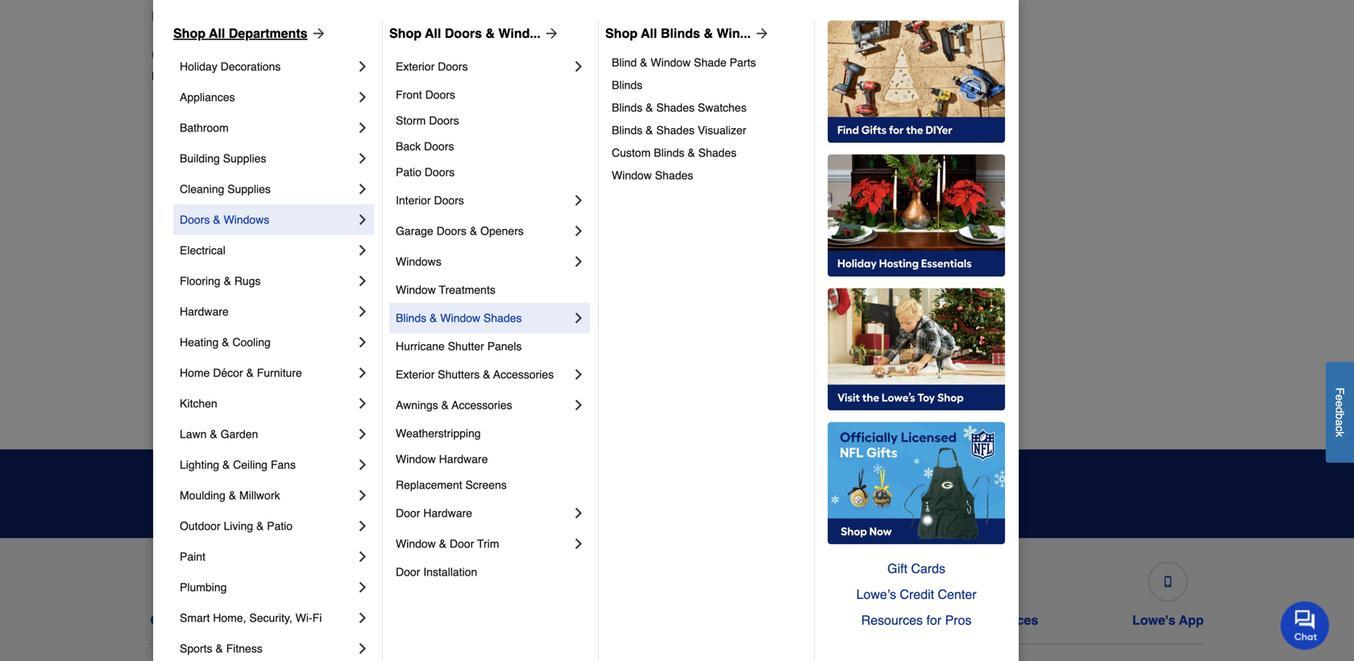 Task type: describe. For each thing, give the bounding box(es) containing it.
0 vertical spatial hardware
[[180, 305, 229, 318]]

for
[[927, 613, 942, 628]]

blinds inside shop all blinds & win... link
[[661, 26, 700, 41]]

paint link
[[180, 541, 355, 572]]

doors for exterior
[[438, 60, 468, 73]]

screens
[[466, 478, 507, 491]]

& right lawn
[[210, 428, 217, 441]]

hardware link
[[180, 296, 355, 327]]

toms river link
[[953, 280, 1009, 296]]

sports & fitness link
[[180, 633, 355, 661]]

shades inside "blinds & shades visualizer" link
[[656, 124, 695, 137]]

order
[[356, 613, 391, 628]]

& inside 'link'
[[441, 399, 449, 412]]

chevron right image for interior doors
[[571, 192, 587, 208]]

ceiling
[[233, 458, 268, 471]]

piscataway link
[[953, 119, 1010, 135]]

window for shades
[[612, 169, 652, 182]]

blind & window shade parts
[[612, 56, 756, 69]]

delran link
[[164, 216, 198, 232]]

decorations
[[221, 60, 281, 73]]

building
[[180, 152, 220, 165]]

2 e from the top
[[1334, 401, 1347, 407]]

blinds for blinds
[[612, 79, 643, 91]]

shades inside window shades link
[[655, 169, 694, 182]]

exterior for exterior shutters & accessories
[[396, 368, 435, 381]]

shutter
[[448, 340, 484, 353]]

c
[[1334, 426, 1347, 432]]

0 vertical spatial shade
[[694, 56, 727, 69]]

1 e from the top
[[1334, 395, 1347, 401]]

& up blinds & shades visualizer
[[646, 101, 653, 114]]

smart home, security, wi-fi link
[[180, 603, 355, 633]]

appliances link
[[180, 82, 355, 112]]

window for treatments
[[396, 283, 436, 296]]

patio inside outdoor living & patio link
[[267, 520, 293, 532]]

2 vertical spatial jersey
[[427, 314, 461, 327]]

lighting & ceiling fans link
[[180, 449, 355, 480]]

0 horizontal spatial gift cards link
[[750, 555, 820, 628]]

find
[[152, 9, 179, 24]]

rutherford
[[190, 314, 244, 327]]

piscataway
[[953, 121, 1010, 133]]

east rutherford link
[[164, 312, 244, 329]]

chevron right image for moulding & millwork
[[355, 487, 371, 503]]

cleaning supplies link
[[180, 174, 355, 204]]

back
[[396, 140, 421, 153]]

sewell link
[[953, 216, 986, 232]]

0 horizontal spatial gift
[[754, 613, 776, 628]]

blinds & shades visualizer link
[[612, 119, 803, 141]]

east for east rutherford
[[164, 314, 187, 327]]

toms
[[953, 282, 980, 295]]

all for departments
[[209, 26, 225, 41]]

doors down "cleaning"
[[180, 213, 210, 226]]

supplies for cleaning supplies
[[227, 183, 271, 195]]

lowe's
[[857, 587, 897, 602]]

ideas
[[552, 500, 581, 513]]

shop all departments link
[[173, 24, 327, 43]]

doors for back
[[424, 140, 454, 153]]

mobile image
[[1163, 576, 1174, 587]]

holiday hosting essentials. image
[[828, 154, 1005, 277]]

interior doors link
[[396, 185, 571, 216]]

shades inside 'custom blinds & shades' 'link'
[[699, 146, 737, 159]]

doors for patio
[[425, 166, 455, 179]]

door hardware link
[[396, 498, 571, 528]]

find gifts for the diyer. image
[[828, 20, 1005, 143]]

chevron right image for holiday decorations
[[355, 58, 371, 74]]

millwork
[[239, 489, 280, 502]]

east brunswick link
[[164, 280, 242, 296]]

& down cleaning supplies
[[213, 213, 221, 226]]

& right us
[[222, 613, 231, 628]]

sicklerville
[[953, 250, 1006, 262]]

chevron right image for smart home, security, wi-fi
[[355, 610, 371, 626]]

order status link
[[356, 555, 434, 628]]

0 horizontal spatial gift cards
[[754, 613, 816, 628]]

1 vertical spatial windows
[[396, 255, 442, 268]]

moulding & millwork link
[[180, 480, 355, 511]]

win...
[[717, 26, 751, 41]]

window up hurricane shutter panels at left bottom
[[440, 312, 481, 324]]

window treatments link
[[396, 277, 587, 303]]

shop for shop all departments
[[173, 26, 206, 41]]

cleaning supplies
[[180, 183, 271, 195]]

window for &
[[396, 537, 436, 550]]

appliances
[[180, 91, 235, 104]]

& left openers
[[470, 224, 477, 237]]

manchester link
[[690, 119, 749, 135]]

d
[[1334, 407, 1347, 413]]

hurricane
[[396, 340, 445, 353]]

& up custom
[[646, 124, 653, 137]]

blinds for blinds & shades swatches
[[612, 101, 643, 114]]

installation services
[[914, 613, 1039, 628]]

lighting
[[180, 458, 219, 471]]

shutters
[[438, 368, 480, 381]]

doors for interior
[[434, 194, 464, 207]]

officially licensed n f l gifts. shop now. image
[[828, 422, 1005, 545]]

turnersville link
[[953, 312, 1011, 329]]

maple shade link
[[690, 151, 757, 167]]

arrow right image for shop all departments
[[308, 25, 327, 41]]

contact us & faq link
[[150, 555, 261, 628]]

storm doors link
[[396, 108, 587, 133]]

window for hardware
[[396, 453, 436, 466]]

lowe's for lowe's credit center
[[528, 613, 571, 628]]

rio grande link
[[953, 183, 1011, 200]]

awnings & accessories link
[[396, 390, 571, 420]]

exterior doors link
[[396, 51, 571, 82]]

chevron right image for outdoor living & patio
[[355, 518, 371, 534]]

0 horizontal spatial cards
[[780, 613, 816, 628]]

0 vertical spatial accessories
[[493, 368, 554, 381]]

shades inside blinds & window shades link
[[484, 312, 522, 324]]

sign up form
[[651, 472, 993, 516]]

home décor & furniture
[[180, 366, 302, 379]]

center for lowe's credit center
[[615, 613, 656, 628]]

treatments
[[439, 283, 496, 296]]

lumberton
[[427, 379, 481, 391]]

credit for lowe's
[[575, 613, 612, 628]]

shop for shop all blinds & win...
[[605, 26, 638, 41]]

union
[[953, 346, 982, 359]]

howell link
[[427, 280, 461, 296]]

contact us & faq
[[150, 613, 261, 628]]

1 horizontal spatial gift cards link
[[828, 556, 1005, 582]]

shop all doors & wind...
[[389, 26, 541, 41]]

lawn
[[180, 428, 207, 441]]

& right décor
[[246, 366, 254, 379]]

bathroom
[[180, 121, 229, 134]]

chevron right image for flooring & rugs
[[355, 273, 371, 289]]

interior
[[396, 194, 431, 207]]

east for east brunswick
[[164, 282, 187, 295]]

0 vertical spatial installation
[[423, 566, 477, 578]]

trends
[[568, 475, 631, 497]]

share.
[[598, 500, 631, 513]]

rugs
[[234, 274, 261, 287]]

& down window treatments
[[430, 312, 437, 324]]

deptford
[[164, 250, 208, 262]]

all for blinds
[[641, 26, 657, 41]]

holiday decorations
[[180, 60, 281, 73]]

chevron right image for paint
[[355, 549, 371, 565]]

f
[[1334, 388, 1347, 395]]

lowe's credit center
[[528, 613, 656, 628]]

toms river
[[953, 282, 1009, 295]]

lawn & garden link
[[180, 419, 355, 449]]

0 horizontal spatial a
[[182, 9, 190, 24]]

1 horizontal spatial installation
[[914, 613, 982, 628]]

doors & windows link
[[180, 204, 355, 235]]

building supplies link
[[180, 143, 355, 174]]

front doors
[[396, 88, 455, 101]]

us
[[202, 613, 218, 628]]

weatherstripping
[[396, 427, 481, 440]]

building supplies
[[180, 152, 266, 165]]

1 vertical spatial shade
[[724, 153, 757, 166]]



Task type: locate. For each thing, give the bounding box(es) containing it.
shades up blinds & shades visualizer
[[656, 101, 695, 114]]

& left wind...
[[486, 26, 495, 41]]

eatontown link
[[164, 345, 218, 361]]

east down deptford
[[164, 282, 187, 295]]

bathroom link
[[180, 112, 355, 143]]

shades down custom blinds & shades
[[655, 169, 694, 182]]

all up exterior doors
[[425, 26, 441, 41]]

chevron right image for home décor & furniture
[[355, 365, 371, 381]]

departments
[[229, 26, 308, 41]]

voorhees link
[[953, 377, 1001, 393]]

3 arrow right image from the left
[[751, 25, 770, 41]]

shade
[[694, 56, 727, 69], [724, 153, 757, 166]]

1 vertical spatial patio
[[267, 520, 293, 532]]

east inside "link"
[[164, 314, 187, 327]]

visualizer
[[698, 124, 747, 137]]

chevron right image for sports & fitness
[[355, 640, 371, 657]]

1 horizontal spatial jersey
[[377, 9, 415, 24]]

1 vertical spatial supplies
[[227, 183, 271, 195]]

exterior down the hurricane
[[396, 368, 435, 381]]

custom blinds & shades link
[[612, 141, 803, 164]]

& right blind
[[640, 56, 648, 69]]

& left ceiling
[[222, 458, 230, 471]]

arrow right image inside shop all doors & wind... link
[[541, 25, 560, 41]]

chevron right image for electrical
[[355, 242, 371, 258]]

chevron right image for bathroom
[[355, 120, 371, 136]]

supplies
[[223, 152, 266, 165], [227, 183, 271, 195]]

credit for lowe's
[[900, 587, 935, 602]]

jersey down departments
[[263, 70, 296, 83]]

turnersville
[[953, 314, 1011, 327]]

chevron right image for heating & cooling
[[355, 334, 371, 350]]

1 horizontal spatial gift cards
[[888, 561, 946, 576]]

trim
[[477, 537, 499, 550]]

dimensions image
[[971, 576, 982, 587]]

door inside door hardware link
[[396, 507, 420, 520]]

1 horizontal spatial city
[[464, 314, 483, 327]]

0 horizontal spatial windows
[[224, 213, 269, 226]]

flooring
[[180, 274, 221, 287]]

holmdel
[[427, 250, 469, 262]]

door for door hardware
[[396, 507, 420, 520]]

1 horizontal spatial arrow right image
[[541, 25, 560, 41]]

chevron right image for exterior doors
[[571, 58, 587, 74]]

2 horizontal spatial lowe's
[[1133, 613, 1176, 628]]

chevron right image for door hardware
[[571, 505, 587, 521]]

chevron right image for cleaning supplies
[[355, 181, 371, 197]]

1 shop from the left
[[173, 26, 206, 41]]

chevron right image
[[355, 58, 371, 74], [355, 89, 371, 105], [355, 120, 371, 136], [355, 150, 371, 166], [355, 212, 371, 228], [355, 303, 371, 320], [355, 334, 371, 350], [355, 395, 371, 412], [571, 397, 587, 413], [355, 457, 371, 473], [571, 505, 587, 521], [571, 536, 587, 552], [355, 579, 371, 595]]

installation services link
[[914, 555, 1039, 628]]

1 horizontal spatial lowe's
[[528, 613, 571, 628]]

storm doors
[[396, 114, 459, 127]]

1 vertical spatial accessories
[[452, 399, 512, 412]]

doors for storm
[[429, 114, 459, 127]]

window hardware
[[396, 453, 488, 466]]

1 vertical spatial a
[[1334, 420, 1347, 426]]

2 all from the left
[[425, 26, 441, 41]]

& up the door installation
[[439, 537, 447, 550]]

exterior shutters & accessories link
[[396, 359, 571, 390]]

& right shutters
[[483, 368, 491, 381]]

back doors link
[[396, 133, 587, 159]]

0 horizontal spatial city
[[152, 44, 188, 66]]

windows link
[[396, 246, 571, 277]]

blinds & shades visualizer
[[612, 124, 747, 137]]

blinds inside blinds link
[[612, 79, 643, 91]]

1 arrow right image from the left
[[308, 25, 327, 41]]

doors up hamilton "link"
[[425, 166, 455, 179]]

a right find
[[182, 9, 190, 24]]

heating & cooling
[[180, 336, 271, 349]]

& down lumberton link
[[441, 399, 449, 412]]

2 vertical spatial hardware
[[423, 507, 472, 520]]

exterior up front
[[396, 60, 435, 73]]

door inside the door installation link
[[396, 566, 420, 578]]

& left win...
[[704, 26, 713, 41]]

doors down "flemington"
[[424, 140, 454, 153]]

new inside button
[[348, 9, 373, 24]]

supplies up doors & windows link
[[227, 183, 271, 195]]

credit inside lowe's credit center link
[[575, 613, 612, 628]]

1 horizontal spatial credit
[[900, 587, 935, 602]]

1 vertical spatial exterior
[[396, 368, 435, 381]]

a up the k
[[1334, 420, 1347, 426]]

sign up
[[918, 486, 966, 501]]

storm
[[396, 114, 426, 127]]

e up b
[[1334, 401, 1347, 407]]

exterior inside exterior shutters & accessories link
[[396, 368, 435, 381]]

2 horizontal spatial shop
[[605, 26, 638, 41]]

doors up exterior doors link
[[445, 26, 482, 41]]

arrow right image up parts
[[751, 25, 770, 41]]

1 vertical spatial city
[[464, 314, 483, 327]]

windows up electrical 'link'
[[224, 213, 269, 226]]

replacement screens
[[396, 478, 507, 491]]

sports & fitness
[[180, 642, 263, 655]]

1 horizontal spatial windows
[[396, 255, 442, 268]]

accessories down 'panels'
[[493, 368, 554, 381]]

hardware for window hardware
[[439, 453, 488, 466]]

1 vertical spatial center
[[615, 613, 656, 628]]

shop down 'find a store'
[[173, 26, 206, 41]]

1 horizontal spatial all
[[425, 26, 441, 41]]

accessories inside 'link'
[[452, 399, 512, 412]]

patio down moulding & millwork link
[[267, 520, 293, 532]]

door up status
[[396, 566, 420, 578]]

& down rutherford
[[222, 336, 229, 349]]

blinds inside blinds & shades swatches link
[[612, 101, 643, 114]]

plumbing
[[180, 581, 227, 594]]

new inside city directory lowe's stores in new jersey
[[237, 70, 260, 83]]

lawnside
[[427, 346, 475, 359]]

window up replacement
[[396, 453, 436, 466]]

jersey city link
[[427, 312, 483, 329]]

chevron right image for plumbing
[[355, 579, 371, 595]]

window up the door installation
[[396, 537, 436, 550]]

jersey inside city directory lowe's stores in new jersey
[[263, 70, 296, 83]]

resources
[[862, 613, 923, 628]]

faq
[[235, 613, 261, 628]]

lowe's left stores
[[152, 70, 186, 83]]

inspiration
[[424, 475, 523, 497]]

doors down front doors
[[429, 114, 459, 127]]

doors up hillsborough
[[434, 194, 464, 207]]

exterior doors
[[396, 60, 468, 73]]

1 horizontal spatial cards
[[911, 561, 946, 576]]

chevron right image for awnings & accessories
[[571, 397, 587, 413]]

got
[[532, 500, 549, 513]]

all down the store
[[209, 26, 225, 41]]

0 vertical spatial patio
[[396, 166, 422, 179]]

0 vertical spatial exterior
[[396, 60, 435, 73]]

hardware up inspiration at left
[[439, 453, 488, 466]]

doors for front
[[425, 88, 455, 101]]

1 east from the top
[[164, 282, 187, 295]]

door down deals,
[[396, 507, 420, 520]]

door for door installation
[[396, 566, 420, 578]]

shades up custom blinds & shades
[[656, 124, 695, 137]]

patio down back
[[396, 166, 422, 179]]

lawnside link
[[427, 345, 475, 361]]

0 horizontal spatial new
[[237, 70, 260, 83]]

shades inside blinds & shades swatches link
[[656, 101, 695, 114]]

0 vertical spatial door
[[396, 507, 420, 520]]

0 vertical spatial center
[[938, 587, 977, 602]]

0 horizontal spatial center
[[615, 613, 656, 628]]

chevron right image for windows
[[571, 253, 587, 270]]

1 horizontal spatial gift
[[888, 561, 908, 576]]

city inside city directory lowe's stores in new jersey
[[152, 44, 188, 66]]

hardware for door hardware
[[423, 507, 472, 520]]

chevron right image for exterior shutters & accessories
[[571, 366, 587, 382]]

door hardware
[[396, 507, 472, 520]]

electrical
[[180, 244, 226, 257]]

chevron right image for lighting & ceiling fans
[[355, 457, 371, 473]]

1 vertical spatial door
[[450, 537, 474, 550]]

garage doors & openers link
[[396, 216, 571, 246]]

doors up holmdel
[[437, 224, 467, 237]]

chevron right image for garage doors & openers
[[571, 223, 587, 239]]

jersey up hurricane shutter panels at left bottom
[[427, 314, 461, 327]]

1 horizontal spatial a
[[1334, 420, 1347, 426]]

exterior inside exterior doors link
[[396, 60, 435, 73]]

& right 'living'
[[256, 520, 264, 532]]

shop down the new jersey
[[389, 26, 422, 41]]

chevron right image for doors & windows
[[355, 212, 371, 228]]

gift cards
[[888, 561, 946, 576], [754, 613, 816, 628]]

supplies for building supplies
[[223, 152, 266, 165]]

home
[[180, 366, 210, 379]]

woodbridge
[[953, 411, 1014, 424]]

0 horizontal spatial credit
[[575, 613, 612, 628]]

0 vertical spatial supplies
[[223, 152, 266, 165]]

doors down shop all doors & wind...
[[438, 60, 468, 73]]

1 all from the left
[[209, 26, 225, 41]]

jersey up exterior doors
[[377, 9, 415, 24]]

east brunswick
[[164, 282, 242, 295]]

doors for garage
[[437, 224, 467, 237]]

0 horizontal spatial arrow right image
[[308, 25, 327, 41]]

accessories up weatherstripping link on the left
[[452, 399, 512, 412]]

status
[[394, 613, 434, 628]]

openers
[[481, 224, 524, 237]]

chevron right image for kitchen
[[355, 395, 371, 412]]

supplies up cleaning supplies
[[223, 152, 266, 165]]

blinds inside 'custom blinds & shades' 'link'
[[654, 146, 685, 159]]

& left millwork in the left of the page
[[229, 489, 236, 502]]

shop inside shop all blinds & win... link
[[605, 26, 638, 41]]

manahawkin link
[[427, 409, 491, 425]]

door installation
[[396, 566, 477, 578]]

visit the lowe's toy shop. image
[[828, 288, 1005, 411]]

e up d
[[1334, 395, 1347, 401]]

grande
[[973, 185, 1011, 198]]

2 exterior from the top
[[396, 368, 435, 381]]

furniture
[[257, 366, 302, 379]]

deals, inspiration and trends we've got ideas to share.
[[362, 475, 631, 513]]

blinds inside "blinds & shades visualizer" link
[[612, 124, 643, 137]]

2 shop from the left
[[389, 26, 422, 41]]

howell
[[427, 282, 461, 295]]

1 vertical spatial credit
[[575, 613, 612, 628]]

lowe's down the door installation link
[[528, 613, 571, 628]]

3 shop from the left
[[605, 26, 638, 41]]

1 horizontal spatial patio
[[396, 166, 422, 179]]

custom blinds & shades
[[612, 146, 737, 159]]

credit inside lowe's credit center link
[[900, 587, 935, 602]]

wind...
[[499, 26, 541, 41]]

deals,
[[362, 475, 419, 497]]

& inside "link"
[[224, 274, 231, 287]]

blind & window shade parts link
[[612, 51, 803, 74]]

blinds for blinds & shades visualizer
[[612, 124, 643, 137]]

& inside 'link'
[[688, 146, 695, 159]]

lowe's inside city directory lowe's stores in new jersey
[[152, 70, 186, 83]]

0 vertical spatial cards
[[911, 561, 946, 576]]

replacement
[[396, 478, 462, 491]]

chevron right image for blinds & window shades
[[571, 310, 587, 326]]

arrow right image for shop all blinds & win...
[[751, 25, 770, 41]]

swatches
[[698, 101, 747, 114]]

f e e d b a c k
[[1334, 388, 1347, 437]]

window down holmdel link
[[396, 283, 436, 296]]

blinds for blinds & window shades
[[396, 312, 427, 324]]

0 vertical spatial gift
[[888, 561, 908, 576]]

hardware
[[180, 305, 229, 318], [439, 453, 488, 466], [423, 507, 472, 520]]

arrow right image inside shop all blinds & win... link
[[751, 25, 770, 41]]

center for lowe's credit center
[[938, 587, 977, 602]]

3 all from the left
[[641, 26, 657, 41]]

0 vertical spatial east
[[164, 282, 187, 295]]

chevron right image for building supplies
[[355, 150, 371, 166]]

stores
[[189, 70, 222, 83]]

chat invite button image
[[1281, 601, 1330, 650]]

all for doors
[[425, 26, 441, 41]]

doors & windows
[[180, 213, 269, 226]]

chevron right image for hardware
[[355, 303, 371, 320]]

chevron right image for appliances
[[355, 89, 371, 105]]

manchester
[[690, 121, 749, 133]]

doors up storm doors
[[425, 88, 455, 101]]

sign
[[918, 486, 946, 501]]

blinds inside blinds & window shades link
[[396, 312, 427, 324]]

0 vertical spatial city
[[152, 44, 188, 66]]

& left 'rugs'
[[224, 274, 231, 287]]

lumberton link
[[427, 377, 481, 393]]

new jersey button
[[348, 7, 415, 26]]

exterior shutters & accessories
[[396, 368, 554, 381]]

2 horizontal spatial jersey
[[427, 314, 461, 327]]

door inside window & door trim link
[[450, 537, 474, 550]]

sewell
[[953, 217, 986, 230]]

chevron right image
[[571, 58, 587, 74], [355, 181, 371, 197], [571, 192, 587, 208], [571, 223, 587, 239], [355, 242, 371, 258], [571, 253, 587, 270], [355, 273, 371, 289], [571, 310, 587, 326], [355, 365, 371, 381], [571, 366, 587, 382], [355, 426, 371, 442], [355, 487, 371, 503], [355, 518, 371, 534], [355, 549, 371, 565], [355, 610, 371, 626], [355, 640, 371, 657]]

city down find
[[152, 44, 188, 66]]

0 horizontal spatial shop
[[173, 26, 206, 41]]

1 vertical spatial gift cards
[[754, 613, 816, 628]]

1 vertical spatial east
[[164, 314, 187, 327]]

arrow right image
[[308, 25, 327, 41], [541, 25, 560, 41], [751, 25, 770, 41]]

order status
[[356, 613, 434, 628]]

2 vertical spatial door
[[396, 566, 420, 578]]

décor
[[213, 366, 243, 379]]

0 horizontal spatial installation
[[423, 566, 477, 578]]

kitchen link
[[180, 388, 355, 419]]

chevron right image for lawn & garden
[[355, 426, 371, 442]]

0 vertical spatial new
[[348, 9, 373, 24]]

a inside button
[[1334, 420, 1347, 426]]

and
[[528, 475, 563, 497]]

arrow right image up exterior doors link
[[541, 25, 560, 41]]

resources for pros
[[862, 613, 972, 628]]

1 vertical spatial cards
[[780, 613, 816, 628]]

exterior for exterior doors
[[396, 60, 435, 73]]

1 horizontal spatial center
[[938, 587, 977, 602]]

1 horizontal spatial shop
[[389, 26, 422, 41]]

0 vertical spatial gift cards
[[888, 561, 946, 576]]

resources for pros link
[[828, 607, 1005, 633]]

find a store
[[152, 9, 226, 24]]

& down blinds & shades visualizer
[[688, 146, 695, 159]]

lowe's for lowe's app
[[1133, 613, 1176, 628]]

2 arrow right image from the left
[[541, 25, 560, 41]]

all up "blind & window shade parts"
[[641, 26, 657, 41]]

shades down 'visualizer'
[[699, 146, 737, 159]]

1 vertical spatial installation
[[914, 613, 982, 628]]

shade down 'visualizer'
[[724, 153, 757, 166]]

sicklerville link
[[953, 248, 1006, 264]]

0 vertical spatial windows
[[224, 213, 269, 226]]

jersey
[[377, 9, 415, 24], [263, 70, 296, 83], [427, 314, 461, 327]]

0 vertical spatial a
[[182, 9, 190, 24]]

brick link
[[164, 151, 190, 167]]

lowe's inside lowe's app link
[[1133, 613, 1176, 628]]

hardware down east brunswick
[[180, 305, 229, 318]]

2 horizontal spatial all
[[641, 26, 657, 41]]

window down custom
[[612, 169, 652, 182]]

front
[[396, 88, 422, 101]]

2 east from the top
[[164, 314, 187, 327]]

hardware down replacement screens
[[423, 507, 472, 520]]

shop up blind
[[605, 26, 638, 41]]

arrow right image up "holiday decorations" 'link'
[[308, 25, 327, 41]]

a
[[182, 9, 190, 24], [1334, 420, 1347, 426]]

bayonne
[[164, 121, 209, 133]]

window down "shop all blinds & win..."
[[651, 56, 691, 69]]

0 vertical spatial credit
[[900, 587, 935, 602]]

fans
[[271, 458, 296, 471]]

chevron right image for window & door trim
[[571, 536, 587, 552]]

1 vertical spatial hardware
[[439, 453, 488, 466]]

customer care image
[[200, 576, 212, 587]]

0 horizontal spatial patio
[[267, 520, 293, 532]]

arrow right image inside shop all departments link
[[308, 25, 327, 41]]

jersey inside button
[[377, 9, 415, 24]]

river
[[983, 282, 1009, 295]]

1 exterior from the top
[[396, 60, 435, 73]]

1 vertical spatial jersey
[[263, 70, 296, 83]]

door left trim
[[450, 537, 474, 550]]

1 vertical spatial gift
[[754, 613, 776, 628]]

shop inside shop all doors & wind... link
[[389, 26, 422, 41]]

outdoor living & patio
[[180, 520, 293, 532]]

east up heating
[[164, 314, 187, 327]]

shades up 'panels'
[[484, 312, 522, 324]]

windows down "garage"
[[396, 255, 442, 268]]

lowe's left app in the right of the page
[[1133, 613, 1176, 628]]

& right sports
[[216, 642, 223, 655]]

shop for shop all doors & wind...
[[389, 26, 422, 41]]

0 vertical spatial jersey
[[377, 9, 415, 24]]

shade up blinds link
[[694, 56, 727, 69]]

0 horizontal spatial all
[[209, 26, 225, 41]]

1 horizontal spatial new
[[348, 9, 373, 24]]

1 vertical spatial new
[[237, 70, 260, 83]]

in
[[225, 70, 234, 83]]

bayonne link
[[164, 119, 209, 135]]

2 horizontal spatial arrow right image
[[751, 25, 770, 41]]

0 horizontal spatial jersey
[[263, 70, 296, 83]]

lawn & garden
[[180, 428, 258, 441]]

city up shutter
[[464, 314, 483, 327]]

0 horizontal spatial lowe's
[[152, 70, 186, 83]]

arrow right image for shop all doors & wind...
[[541, 25, 560, 41]]

garden
[[221, 428, 258, 441]]

lowe's
[[152, 70, 186, 83], [528, 613, 571, 628], [1133, 613, 1176, 628]]

shop inside shop all departments link
[[173, 26, 206, 41]]

lowe's inside lowe's credit center link
[[528, 613, 571, 628]]

butler link
[[164, 183, 194, 200]]



Task type: vqa. For each thing, say whether or not it's contained in the screenshot.
chevron right icon associated with Hardware
yes



